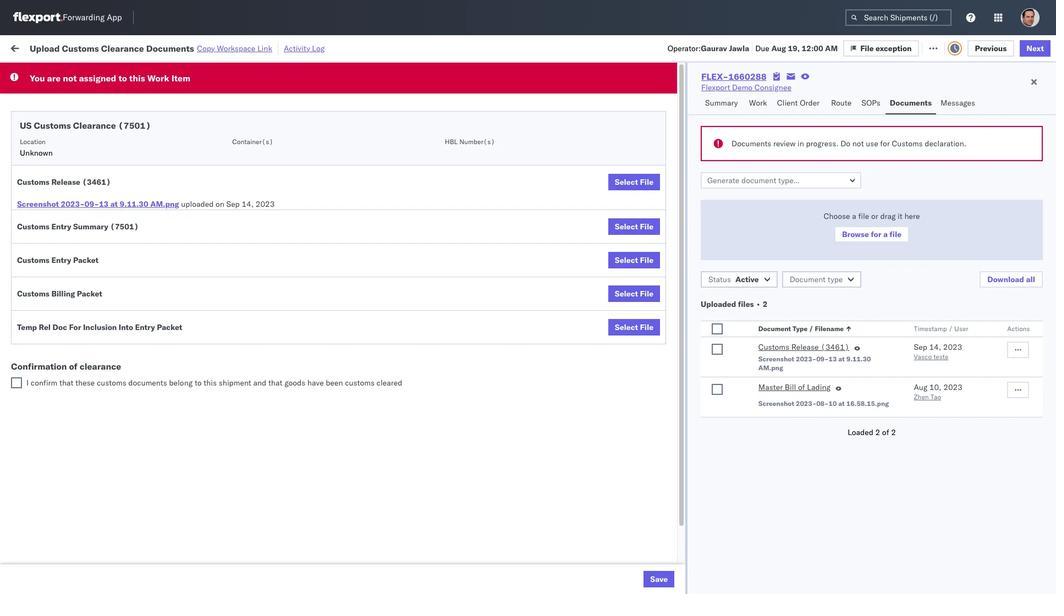 Task type: describe. For each thing, give the bounding box(es) containing it.
pm for 3rd schedule pickup from los angeles, ca 'button' from the bottom
[[210, 207, 222, 217]]

08-
[[817, 399, 829, 408]]

3 flex-2130384 from the top
[[640, 570, 697, 580]]

0 vertical spatial actions
[[1013, 90, 1036, 98]]

2023 right jan
[[266, 377, 285, 387]]

status for status active
[[709, 275, 731, 284]]

2 1889466 from the top
[[664, 280, 697, 290]]

0 vertical spatial (3461)
[[82, 177, 111, 187]]

0 vertical spatial customs release (3461)
[[17, 177, 111, 187]]

belong
[[169, 378, 193, 388]]

flex-1846748 for "upload customs clearance documents" button
[[640, 231, 697, 241]]

2 4, from the top
[[259, 135, 267, 144]]

0 horizontal spatial file
[[859, 211, 870, 221]]

bill
[[785, 382, 796, 392]]

documents inside upload customs clearance documents link
[[123, 231, 162, 241]]

2 pdt, from the top
[[224, 135, 241, 144]]

0 vertical spatial sep
[[226, 199, 240, 209]]

have
[[308, 378, 324, 388]]

1 horizontal spatial release
[[792, 342, 819, 352]]

pm for confirm pickup from los angeles, ca button
[[205, 304, 217, 314]]

screenshot for screenshot 2023-08-10 at 16.58.15.png
[[759, 399, 795, 408]]

next button
[[1020, 40, 1051, 56]]

doc
[[53, 322, 67, 332]]

9.11.30 for screenshot 2023-09-13 at 9.11.30 am.png uploaded on sep 14, 2023
[[120, 199, 148, 209]]

save
[[651, 574, 668, 584]]

1 vertical spatial on
[[216, 199, 224, 209]]

(0)
[[179, 43, 193, 53]]

1 vertical spatial jawla
[[963, 110, 982, 120]]

4 appointment from the top
[[90, 376, 135, 386]]

by:
[[40, 67, 50, 77]]

container
[[716, 85, 745, 94]]

ocean fcl for upload customs clearance documents link
[[355, 231, 394, 241]]

client for client order
[[777, 98, 798, 108]]

msdu7304509
[[716, 352, 772, 362]]

3 lhuu7894563, from the top
[[716, 304, 772, 314]]

4 ceau7522281, from the top
[[716, 183, 772, 193]]

1 lhuu7894563, uetu5238478 from the top
[[716, 255, 828, 265]]

0 vertical spatial on
[[270, 43, 279, 53]]

2023- for screenshot 2023-08-10 at 16.58.15.png
[[796, 399, 817, 408]]

2023 up the 8,
[[256, 199, 275, 209]]

(7501) for customs entry summary (7501)
[[110, 222, 139, 232]]

sops button
[[857, 93, 886, 114]]

fcl for 1st schedule delivery appointment 'link' from the top of the page
[[380, 110, 394, 120]]

0 vertical spatial gaurav
[[701, 43, 727, 53]]

1 flex-2130387 from the top
[[640, 377, 697, 387]]

test123456 for "upload customs clearance documents" button
[[791, 231, 838, 241]]

2 for of
[[892, 428, 896, 437]]

1 vertical spatial for
[[881, 139, 890, 149]]

or
[[872, 211, 879, 221]]

location
[[20, 138, 46, 146]]

1 schedule delivery appointment button from the top
[[25, 109, 135, 121]]

due aug 19, 12:00 am
[[756, 43, 838, 53]]

select for customs entry packet
[[615, 255, 638, 265]]

2023- for screenshot 2023-09-13 at 9.11.30 am.png
[[796, 355, 817, 363]]

lagerfeld
[[617, 570, 650, 580]]

confirm pickup from los angeles, ca button
[[25, 303, 156, 315]]

name
[[450, 90, 468, 98]]

1660288
[[729, 71, 767, 82]]

11:59 pm pdt, nov 4, 2022 for 1st schedule delivery appointment button from the top of the page
[[187, 110, 288, 120]]

schedule delivery appointment for 1st schedule delivery appointment 'link' from the bottom of the page
[[25, 376, 135, 386]]

11:00 pm pst, nov 8, 2022
[[187, 231, 287, 241]]

upload customs clearance documents link
[[25, 230, 162, 241]]

1 11:59 from the top
[[187, 110, 208, 120]]

13 for screenshot 2023-09-13 at 9.11.30 am.png uploaded on sep 14, 2023
[[99, 199, 109, 209]]

copy
[[197, 43, 215, 53]]

5 ceau7522281, from the top
[[716, 207, 772, 217]]

select for customs release (3461)
[[615, 177, 638, 187]]

2 maeu9408431 from the top
[[791, 401, 847, 411]]

11:59 pm pdt, nov 4, 2022 for 2nd schedule pickup from los angeles, ca 'button' from the top
[[187, 159, 288, 169]]

los for confirm pickup from los angeles, ca button
[[99, 303, 112, 313]]

3 2130387 from the top
[[664, 449, 697, 459]]

4 schedule from the top
[[25, 182, 58, 192]]

flex id button
[[617, 87, 699, 98]]

tao
[[931, 393, 942, 401]]

1846748 for 1st schedule delivery appointment button from the top of the page
[[664, 110, 697, 120]]

screenshot 2023-09-13 at 9.11.30 am.png link
[[17, 199, 179, 210]]

ca for msdu7304509 schedule pickup from los angeles, ca 'button'
[[150, 352, 161, 362]]

los for schedule pickup from los angeles, ca 'button' associated with lhuu7894563, uetu5238478
[[104, 255, 116, 265]]

fcl for confirm pickup from los angeles, ca link
[[380, 304, 394, 314]]

file inside button
[[890, 229, 902, 239]]

0 horizontal spatial aug
[[772, 43, 786, 53]]

2 vertical spatial entry
[[135, 322, 155, 332]]

2 1846748 from the top
[[664, 135, 697, 144]]

2 2130387 from the top
[[664, 401, 697, 411]]

fcl for 1st schedule delivery appointment 'link' from the bottom of the page
[[380, 377, 394, 387]]

4 1889466 from the top
[[664, 328, 697, 338]]

jan
[[238, 377, 250, 387]]

screenshot for screenshot 2023-09-13 at 9.11.30 am.png uploaded on sep 14, 2023
[[17, 199, 59, 209]]

(7501) for us customs clearance (7501)
[[118, 120, 151, 131]]

flex-1893174
[[640, 352, 697, 362]]

am
[[825, 43, 838, 53]]

select file button for customs billing packet
[[609, 286, 660, 302]]

review
[[774, 139, 796, 149]]

4 2130387 from the top
[[664, 522, 697, 532]]

consignee inside 'button'
[[506, 90, 538, 98]]

documents up in
[[146, 43, 194, 54]]

1 horizontal spatial work
[[147, 73, 169, 84]]

in
[[165, 68, 171, 76]]

4 ceau7522281, hlxu6269489, hlxu8034992 from the top
[[716, 183, 886, 193]]

browse for a file button
[[835, 226, 910, 243]]

track
[[281, 43, 298, 53]]

2 flex-2130384 from the top
[[640, 498, 697, 508]]

2 flex-2130387 from the top
[[640, 401, 697, 411]]

Search Work text field
[[686, 39, 806, 56]]

filtered by:
[[11, 67, 50, 77]]

order
[[800, 98, 820, 108]]

save button
[[644, 571, 675, 588]]

agent
[[1036, 377, 1056, 387]]

3 flex-2130387 from the top
[[640, 449, 697, 459]]

1 vertical spatial (3461)
[[821, 342, 850, 352]]

at left risk
[[219, 43, 226, 53]]

2 test123456 from the top
[[791, 135, 838, 144]]

risk
[[228, 43, 241, 53]]

confirmation of clearance
[[11, 361, 121, 372]]

flex id
[[623, 90, 643, 98]]

4 schedule delivery appointment button from the top
[[25, 376, 135, 388]]

work,
[[116, 68, 134, 76]]

us
[[20, 120, 32, 131]]

import
[[93, 43, 118, 53]]

0 horizontal spatial summary
[[73, 222, 108, 232]]

numbers for mbl/mawb numbers
[[831, 90, 859, 98]]

abcdefg78456546 for schedule pickup from los angeles, ca
[[791, 256, 865, 265]]

4 hlxu6269489, from the top
[[774, 183, 830, 193]]

documents inside documents button
[[890, 98, 932, 108]]

consignee button
[[501, 87, 606, 98]]

13 for screenshot 2023-09-13 at 9.11.30 am.png
[[829, 355, 837, 363]]

1 hlxu6269489, from the top
[[774, 110, 830, 120]]

4 schedule delivery appointment link from the top
[[25, 376, 135, 387]]

documents
[[128, 378, 167, 388]]

in
[[798, 139, 804, 149]]

1 vertical spatial actions
[[1008, 325, 1030, 333]]

select file button for customs entry packet
[[609, 252, 660, 269]]

integration test account - karl lagerfeld
[[506, 570, 650, 580]]

2 uetu5238478 from the top
[[774, 280, 828, 289]]

9 schedule from the top
[[25, 376, 58, 386]]

14, inside the sep 14, 2023 vasco teste
[[930, 342, 942, 352]]

flex-1662119
[[640, 425, 697, 435]]

6 ceau7522281, from the top
[[716, 231, 772, 241]]

progress
[[172, 68, 200, 76]]

operator
[[937, 90, 963, 98]]

7 schedule from the top
[[25, 279, 58, 289]]

status for status : ready for work, blocked, in progress
[[60, 68, 80, 76]]

1 schedule from the top
[[25, 110, 58, 120]]

1 that from the left
[[59, 378, 73, 388]]

3 2130384 from the top
[[664, 570, 697, 580]]

3 schedule pickup from los angeles, ca from the top
[[25, 207, 161, 217]]

schedule delivery appointment for 2nd schedule delivery appointment 'link'
[[25, 182, 135, 192]]

document for document type / filename
[[759, 325, 791, 333]]

batch action
[[994, 43, 1042, 53]]

angeles, for schedule pickup from los angeles, ca 'button' associated with lhuu7894563, uetu5238478
[[118, 255, 148, 265]]

4 uetu5238478 from the top
[[774, 328, 828, 338]]

messages
[[941, 98, 976, 108]]

flexport
[[702, 83, 730, 92]]

3 schedule delivery appointment button from the top
[[25, 279, 135, 291]]

1 maeu9408431 from the top
[[791, 377, 847, 387]]

2023 inside the sep 14, 2023 vasco teste
[[944, 342, 963, 352]]

1 4, from the top
[[259, 110, 267, 120]]

3 lhuu7894563, uetu5238478 from the top
[[716, 304, 828, 314]]

11 resize handle column header from the left
[[1028, 85, 1042, 594]]

11:59 pm pdt, nov 4, 2022 for 3rd schedule pickup from los angeles, ca 'button' from the bottom
[[187, 207, 288, 217]]

1 horizontal spatial customs release (3461)
[[759, 342, 850, 352]]

2 schedule from the top
[[25, 134, 58, 144]]

3 hlxu8034992 from the top
[[832, 158, 886, 168]]

4 flex-1846748 from the top
[[640, 183, 697, 193]]

clearance for upload customs clearance documents
[[85, 231, 121, 241]]

screenshot 2023-09-13 at 9.11.30 am.png
[[759, 355, 871, 372]]

0 vertical spatial a
[[852, 211, 857, 221]]

0 vertical spatial work
[[120, 43, 140, 53]]

packet for customs entry packet
[[73, 255, 99, 265]]

ca for 3rd schedule pickup from los angeles, ca 'button' from the bottom
[[150, 207, 161, 217]]

0 vertical spatial -
[[989, 377, 994, 387]]

work button
[[745, 93, 773, 114]]

6 hlxu8034992 from the top
[[832, 231, 886, 241]]

select file for temp rel doc for inclusion into entry packet
[[615, 322, 654, 332]]

schedule pickup from rotterdam, netherlands button
[[25, 394, 166, 417]]

1 2130384 from the top
[[664, 473, 697, 483]]

flexport demo consignee
[[702, 83, 792, 92]]

ca for 2nd schedule pickup from los angeles, ca 'button' from the top
[[150, 158, 161, 168]]

16.58.15.png
[[847, 399, 889, 408]]

6 hlxu6269489, from the top
[[774, 231, 830, 241]]

2 schedule delivery appointment button from the top
[[25, 182, 135, 194]]

action
[[1018, 43, 1042, 53]]

2 hlxu8034992 from the top
[[832, 134, 886, 144]]

1 vertical spatial gaurav
[[937, 110, 961, 120]]

schedule pickup from los angeles, ca button for lhuu7894563, uetu5238478
[[25, 254, 161, 267]]

savant
[[962, 159, 986, 169]]

my work
[[11, 40, 60, 55]]

2 horizontal spatial work
[[749, 98, 767, 108]]

previous
[[975, 43, 1007, 53]]

schedule pickup from los angeles, ca button for msdu7304509
[[25, 351, 161, 363]]

uploaded
[[701, 299, 736, 309]]

status : ready for work, blocked, in progress
[[60, 68, 200, 76]]

aug inside aug 10, 2023 zhen tao
[[914, 382, 928, 392]]

2 schedule pickup from los angeles, ca button from the top
[[25, 158, 161, 170]]

10
[[829, 399, 837, 408]]

4 flex-1889466 from the top
[[640, 328, 697, 338]]

client name
[[431, 90, 468, 98]]

schedule delivery appointment for 1st schedule delivery appointment 'link' from the top of the page
[[25, 110, 135, 120]]

documents left review
[[732, 139, 772, 149]]

2 that from the left
[[268, 378, 283, 388]]

0 horizontal spatial to
[[119, 73, 127, 84]]

flex-1846748 for 1st schedule delivery appointment button from the top of the page
[[640, 110, 697, 120]]

2 ocean fcl from the top
[[355, 159, 394, 169]]

1846748 for 2nd schedule pickup from los angeles, ca 'button' from the top
[[664, 159, 697, 169]]

client name button
[[425, 87, 490, 98]]

0 vertical spatial of
[[69, 361, 77, 372]]

4 4, from the top
[[259, 207, 267, 217]]

deadline button
[[181, 87, 298, 98]]

into
[[119, 322, 133, 332]]

5 hlxu6269489, from the top
[[774, 207, 830, 217]]

location unknown
[[20, 138, 53, 158]]

flexport. image
[[13, 12, 63, 23]]

2 ceau7522281, hlxu6269489, hlxu8034992 from the top
[[716, 134, 886, 144]]

message
[[148, 43, 179, 53]]

progress.
[[806, 139, 839, 149]]

2 fcl from the top
[[380, 159, 394, 169]]

these
[[75, 378, 95, 388]]

pm left container(s) at the top left of page
[[210, 135, 222, 144]]

temp rel doc for inclusion into entry packet
[[17, 322, 182, 332]]

1 horizontal spatial 2
[[876, 428, 881, 437]]

document type button
[[782, 271, 862, 288]]

customs inside button
[[52, 231, 83, 241]]

confirm
[[31, 378, 57, 388]]

4 pdt, from the top
[[224, 207, 241, 217]]

778 at risk
[[203, 43, 241, 53]]

upload for upload customs clearance documents copy workspace link
[[30, 43, 60, 54]]

resize handle column header for consignee
[[604, 85, 617, 594]]

6 ceau7522281, hlxu6269489, hlxu8034992 from the top
[[716, 231, 886, 241]]

of for master bill of lading
[[798, 382, 805, 392]]

document type
[[790, 275, 843, 284]]

0 horizontal spatial -
[[594, 570, 599, 580]]

resize handle column header for deadline
[[296, 85, 309, 594]]

2 11:59 from the top
[[187, 135, 208, 144]]

9.11.30 for screenshot 2023-09-13 at 9.11.30 am.png
[[847, 355, 871, 363]]

2 flex-1889466 from the top
[[640, 280, 697, 290]]

schedule pickup from los angeles, ca for ceau7522281, hlxu6269489, hlxu8034992
[[25, 134, 161, 144]]

187 on track
[[254, 43, 298, 53]]

rel
[[39, 322, 51, 332]]

4 hlxu8034992 from the top
[[832, 183, 886, 193]]

1846748 for 3rd schedule pickup from los angeles, ca 'button' from the bottom
[[664, 207, 697, 217]]

0 vertical spatial this
[[129, 73, 145, 84]]

1 / from the left
[[809, 325, 814, 333]]

23, for 2022
[[254, 304, 266, 314]]

filename
[[815, 325, 844, 333]]

1 horizontal spatial not
[[853, 139, 864, 149]]

3 pdt, from the top
[[224, 159, 241, 169]]

19,
[[788, 43, 800, 53]]

10 resize handle column header from the left
[[994, 85, 1007, 594]]

schedule pickup from los angeles, ca link for ceau7522281, hlxu6269489, hlxu8034992
[[25, 133, 161, 144]]

∙
[[756, 299, 761, 309]]

1 vertical spatial to
[[195, 378, 202, 388]]

0 vertical spatial for
[[106, 68, 115, 76]]

3 ocean fcl from the top
[[355, 207, 394, 217]]

status active
[[709, 275, 759, 284]]

23, for 2023
[[252, 377, 264, 387]]

workspace
[[217, 43, 256, 53]]

document type / filename button
[[757, 322, 892, 333]]

2 11:59 pm pdt, nov 4, 2022 from the top
[[187, 135, 288, 144]]

at for screenshot 2023-09-13 at 9.11.30 am.png
[[839, 355, 845, 363]]

pickup inside schedule pickup from rotterdam, netherlands
[[60, 395, 84, 405]]

filtered
[[11, 67, 38, 77]]

5 2130387 from the top
[[664, 546, 697, 556]]

import work button
[[89, 35, 144, 60]]



Task type: vqa. For each thing, say whether or not it's contained in the screenshot.
Resize Handle column header
yes



Task type: locate. For each thing, give the bounding box(es) containing it.
1662119
[[664, 425, 697, 435]]

0 horizontal spatial 13
[[99, 199, 109, 209]]

delivery inside button
[[55, 328, 84, 338]]

los up inclusion
[[99, 303, 112, 313]]

0 vertical spatial upload
[[30, 43, 60, 54]]

numbers for container numbers
[[716, 94, 743, 102]]

forwarding
[[63, 12, 105, 23]]

schedule pickup from los angeles, ca for msdu7304509
[[25, 352, 161, 362]]

5 fcl from the top
[[380, 304, 394, 314]]

1 vertical spatial 2023-
[[796, 355, 817, 363]]

app
[[107, 12, 122, 23]]

1 vertical spatial of
[[798, 382, 805, 392]]

resize handle column header for mbl/mawb numbers
[[918, 85, 931, 594]]

3 select file from the top
[[615, 255, 654, 265]]

0 vertical spatial 14,
[[242, 199, 254, 209]]

resize handle column header for mode
[[412, 85, 425, 594]]

demo
[[732, 83, 753, 92]]

of up these at the left of page
[[69, 361, 77, 372]]

netherlands
[[25, 406, 68, 416]]

1 pdt, from the top
[[224, 110, 241, 120]]

2 schedule pickup from los angeles, ca link from the top
[[25, 158, 161, 169]]

screenshot inside screenshot 2023-09-13 at 9.11.30 am.png
[[759, 355, 795, 363]]

1893174
[[664, 352, 697, 362]]

schedule pickup from los angeles, ca button for ceau7522281, hlxu6269489, hlxu8034992
[[25, 133, 161, 146]]

1 select from the top
[[615, 177, 638, 187]]

resize handle column header for workitem
[[167, 85, 180, 594]]

4, down deadline button
[[259, 135, 267, 144]]

file exception button
[[851, 39, 927, 56], [851, 39, 927, 56], [844, 40, 919, 56], [844, 40, 919, 56]]

pm up 11:00 pm pst, nov 8, 2022
[[210, 207, 222, 217]]

not right do
[[853, 139, 864, 149]]

hlxu8034992
[[832, 110, 886, 120], [832, 134, 886, 144], [832, 158, 886, 168], [832, 183, 886, 193], [832, 207, 886, 217], [832, 231, 886, 241]]

5 select file from the top
[[615, 322, 654, 332]]

fcl
[[380, 110, 394, 120], [380, 159, 394, 169], [380, 207, 394, 217], [380, 231, 394, 241], [380, 304, 394, 314], [380, 377, 394, 387]]

(3461)
[[82, 177, 111, 187], [821, 342, 850, 352]]

1 vertical spatial sep
[[914, 342, 928, 352]]

8 schedule from the top
[[25, 352, 58, 362]]

from
[[86, 134, 102, 144], [86, 158, 102, 168], [86, 207, 102, 217], [86, 255, 102, 265], [81, 303, 97, 313], [86, 352, 102, 362], [86, 395, 102, 405]]

2 schedule delivery appointment from the top
[[25, 182, 135, 192]]

5 schedule pickup from los angeles, ca button from the top
[[25, 351, 161, 363]]

at up upload customs clearance documents
[[110, 199, 118, 209]]

4, up the 8,
[[259, 207, 267, 217]]

upload inside button
[[25, 231, 50, 241]]

6 flex-1846748 from the top
[[640, 231, 697, 241]]

1 gaurav jawla from the top
[[937, 110, 982, 120]]

customs release (3461) up maeu9736123
[[759, 342, 850, 352]]

timestamp / user
[[914, 325, 969, 333]]

maeu9736123
[[791, 352, 847, 362]]

0 horizontal spatial 9.11.30
[[120, 199, 148, 209]]

delivery for ceau7522281, hlxu6269489, hlxu8034992
[[60, 110, 88, 120]]

screenshot down 'master'
[[759, 399, 795, 408]]

1 horizontal spatial this
[[204, 378, 217, 388]]

1 schedule pickup from los angeles, ca from the top
[[25, 134, 161, 144]]

0 vertical spatial flex-2130384
[[640, 473, 697, 483]]

23, right jan
[[252, 377, 264, 387]]

that right and
[[268, 378, 283, 388]]

1 abcdefg78456546 from the top
[[791, 256, 865, 265]]

test123456 for 3rd schedule pickup from los angeles, ca 'button' from the bottom
[[791, 207, 838, 217]]

09- up "customs entry summary (7501)"
[[85, 199, 99, 209]]

uetu5238478
[[774, 255, 828, 265], [774, 280, 828, 289], [774, 304, 828, 314], [774, 328, 828, 338]]

0 vertical spatial confirm
[[25, 303, 53, 313]]

documents down "screenshot 2023-09-13 at 9.11.30 am.png uploaded on sep 14, 2023"
[[123, 231, 162, 241]]

copy workspace link button
[[197, 43, 272, 53]]

flex-2130387 up save button at the bottom of page
[[640, 522, 697, 532]]

09- for screenshot 2023-09-13 at 9.11.30 am.png
[[817, 355, 829, 363]]

my
[[11, 40, 29, 55]]

release up screenshot 2023-09-13 at 9.11.30 am.png link
[[51, 177, 80, 187]]

lhuu7894563, up files
[[716, 280, 772, 289]]

pst, for nov
[[224, 231, 241, 241]]

schedule delivery appointment up screenshot 2023-09-13 at 9.11.30 am.png link
[[25, 182, 135, 192]]

workitem
[[12, 90, 41, 98]]

hlxu8034992 down sops button on the top right of page
[[832, 134, 886, 144]]

lhuu7894563, up active at the right top
[[716, 255, 772, 265]]

0 vertical spatial clearance
[[101, 43, 144, 54]]

1846748 for "upload customs clearance documents" button
[[664, 231, 697, 241]]

activity log
[[284, 43, 325, 53]]

Search Shipments (/) text field
[[846, 9, 952, 26]]

4 select from the top
[[615, 289, 638, 299]]

aug 10, 2023 zhen tao
[[914, 382, 963, 401]]

4 resize handle column header from the left
[[412, 85, 425, 594]]

0 vertical spatial file
[[859, 211, 870, 221]]

ocean fcl for 1st schedule delivery appointment 'link' from the top of the page
[[355, 110, 394, 120]]

0 horizontal spatial release
[[51, 177, 80, 187]]

0 vertical spatial 09-
[[85, 199, 99, 209]]

mode
[[355, 90, 372, 98]]

1 vertical spatial not
[[853, 139, 864, 149]]

1 1889466 from the top
[[664, 256, 697, 265]]

1 vertical spatial maeu9408431
[[791, 401, 847, 411]]

us customs clearance (7501)
[[20, 120, 151, 131]]

customs entry summary (7501)
[[17, 222, 139, 232]]

: for snoozed
[[256, 68, 258, 76]]

no
[[260, 68, 269, 76]]

jaehyung
[[937, 377, 969, 387]]

13 up upload customs clearance documents link
[[99, 199, 109, 209]]

zhen
[[914, 393, 929, 401]]

client inside button
[[777, 98, 798, 108]]

select file button for customs release (3461)
[[609, 174, 660, 190]]

5 ceau7522281, hlxu6269489, hlxu8034992 from the top
[[716, 207, 886, 217]]

1 horizontal spatial status
[[709, 275, 731, 284]]

2 hlxu6269489, from the top
[[774, 134, 830, 144]]

0 vertical spatial status
[[60, 68, 80, 76]]

1 vertical spatial document
[[759, 325, 791, 333]]

packet down "upload customs clearance documents" button
[[73, 255, 99, 265]]

maeu9408431
[[791, 377, 847, 387], [791, 401, 847, 411]]

schedule delivery appointment link up confirm pickup from los angeles, ca link
[[25, 279, 135, 290]]

1 flex-1889466 from the top
[[640, 256, 697, 265]]

2 flex-1846748 from the top
[[640, 135, 697, 144]]

7 resize handle column header from the left
[[697, 85, 710, 594]]

status
[[60, 68, 80, 76], [709, 275, 731, 284]]

4 11:59 pm pdt, nov 4, 2022 from the top
[[187, 207, 288, 217]]

0 vertical spatial 2023-
[[61, 199, 85, 209]]

4 select file button from the top
[[609, 286, 660, 302]]

i confirm that these customs documents belong to this shipment and that goods have been customs cleared
[[26, 378, 402, 388]]

1 horizontal spatial client
[[777, 98, 798, 108]]

2 ceau7522281, from the top
[[716, 134, 772, 144]]

pm for fourth schedule delivery appointment button from the top of the page
[[205, 377, 217, 387]]

3 schedule delivery appointment link from the top
[[25, 279, 135, 290]]

inclusion
[[83, 322, 117, 332]]

resize handle column header for container numbers
[[773, 85, 786, 594]]

4 flex-2130387 from the top
[[640, 522, 697, 532]]

summary inside button
[[705, 98, 738, 108]]

2 vertical spatial pst,
[[219, 377, 236, 387]]

here
[[905, 211, 920, 221]]

None checkbox
[[712, 384, 723, 395]]

1 schedule delivery appointment from the top
[[25, 110, 135, 120]]

ocean fcl for confirm pickup from los angeles, ca link
[[355, 304, 394, 314]]

4 schedule pickup from los angeles, ca from the top
[[25, 255, 161, 265]]

test123456 down the order in the right of the page
[[791, 110, 838, 120]]

test123456 for 2nd schedule pickup from los angeles, ca 'button' from the top
[[791, 159, 838, 169]]

pm right 4:00
[[205, 304, 217, 314]]

2 gaurav jawla from the top
[[937, 135, 982, 144]]

am.png for screenshot 2023-09-13 at 9.11.30 am.png
[[759, 364, 783, 372]]

angeles, for schedule pickup from los angeles, ca 'button' associated with ceau7522281, hlxu6269489, hlxu8034992
[[118, 134, 148, 144]]

0 horizontal spatial that
[[59, 378, 73, 388]]

0 vertical spatial (7501)
[[118, 120, 151, 131]]

at for screenshot 2023-08-10 at 16.58.15.png
[[839, 399, 845, 408]]

confirm delivery button
[[25, 327, 84, 339]]

i
[[26, 378, 29, 388]]

0 horizontal spatial on
[[216, 199, 224, 209]]

1 horizontal spatial summary
[[705, 98, 738, 108]]

flex-2130384 button
[[623, 471, 700, 486], [623, 471, 700, 486], [623, 495, 700, 510], [623, 495, 700, 510], [623, 568, 700, 583], [623, 568, 700, 583]]

clearance for upload customs clearance documents copy workspace link
[[101, 43, 144, 54]]

clearance inside button
[[85, 231, 121, 241]]

flex-1846748 for 2nd schedule pickup from los angeles, ca 'button' from the top
[[640, 159, 697, 169]]

schedule delivery appointment button down confirmation of clearance
[[25, 376, 135, 388]]

delivery for lhuu7894563, uetu5238478
[[55, 328, 84, 338]]

container numbers
[[716, 85, 745, 102]]

choose a file or drag it here
[[824, 211, 920, 221]]

0 vertical spatial gaurav jawla
[[937, 110, 982, 120]]

2130384
[[664, 473, 697, 483], [664, 498, 697, 508], [664, 570, 697, 580]]

actions down the download all button
[[1008, 325, 1030, 333]]

0 horizontal spatial status
[[60, 68, 80, 76]]

0 horizontal spatial this
[[129, 73, 145, 84]]

omkar savant
[[937, 159, 986, 169]]

(7501) down "screenshot 2023-09-13 at 9.11.30 am.png uploaded on sep 14, 2023"
[[110, 222, 139, 232]]

1 vertical spatial am.png
[[759, 364, 783, 372]]

09-
[[85, 199, 99, 209], [817, 355, 829, 363]]

2 vertical spatial 2023-
[[796, 399, 817, 408]]

file
[[868, 43, 882, 53], [861, 43, 874, 53], [640, 177, 654, 187], [640, 222, 654, 232], [640, 255, 654, 265], [640, 289, 654, 299], [640, 322, 654, 332]]

select for temp rel doc for inclusion into entry packet
[[615, 322, 638, 332]]

09- for screenshot 2023-09-13 at 9.11.30 am.png uploaded on sep 14, 2023
[[85, 199, 99, 209]]

flex-1660288
[[702, 71, 767, 82]]

0 vertical spatial aug
[[772, 43, 786, 53]]

aug up zhen
[[914, 382, 928, 392]]

confirm pickup from los angeles, ca
[[25, 303, 156, 313]]

1 vertical spatial confirm
[[25, 328, 53, 338]]

work
[[31, 40, 60, 55]]

lhuu7894563, uetu5238478 down ∙
[[716, 328, 828, 338]]

gvcu5265864 down 'master'
[[716, 401, 770, 410]]

clearance down screenshot 2023-09-13 at 9.11.30 am.png link
[[85, 231, 121, 241]]

master bill of lading link
[[759, 382, 831, 395]]

1 horizontal spatial 09-
[[817, 355, 829, 363]]

numbers inside container numbers
[[716, 94, 743, 102]]

uploaded files ∙ 2
[[701, 299, 768, 309]]

2 lhuu7894563, from the top
[[716, 280, 772, 289]]

packet right into
[[157, 322, 182, 332]]

0 vertical spatial not
[[63, 73, 77, 84]]

appointment down "clearance"
[[90, 376, 135, 386]]

1 horizontal spatial -
[[989, 377, 994, 387]]

schedule pickup from los angeles, ca link for msdu7304509
[[25, 351, 161, 362]]

1 horizontal spatial 13
[[829, 355, 837, 363]]

pst, for dec
[[219, 304, 236, 314]]

hlxu8034992 up "browse"
[[832, 207, 886, 217]]

hlxu8034992 up choose a file or drag it here
[[832, 183, 886, 193]]

- left karl
[[594, 570, 599, 580]]

1 ceau7522281, hlxu6269489, hlxu8034992 from the top
[[716, 110, 886, 120]]

3 select file button from the top
[[609, 252, 660, 269]]

select file
[[615, 177, 654, 187], [615, 222, 654, 232], [615, 255, 654, 265], [615, 289, 654, 299], [615, 322, 654, 332]]

2 vertical spatial 2130384
[[664, 570, 697, 580]]

1 11:59 pm pdt, nov 4, 2022 from the top
[[187, 110, 288, 120]]

6 1846748 from the top
[[664, 231, 697, 241]]

and
[[253, 378, 266, 388]]

1 vertical spatial gaurav jawla
[[937, 135, 982, 144]]

of inside master bill of lading link
[[798, 382, 805, 392]]

a inside button
[[884, 229, 888, 239]]

appointment up us customs clearance (7501)
[[90, 110, 135, 120]]

customs down "clearance"
[[97, 378, 126, 388]]

packet up confirm pickup from los angeles, ca link
[[77, 289, 102, 299]]

select file for customs billing packet
[[615, 289, 654, 299]]

abcdefg78456546 up document type / filename button
[[791, 280, 865, 290]]

link
[[258, 43, 272, 53]]

13 inside screenshot 2023-09-13 at 9.11.30 am.png
[[829, 355, 837, 363]]

schedule delivery appointment link up screenshot 2023-09-13 at 9.11.30 am.png link
[[25, 182, 135, 193]]

: for status
[[80, 68, 82, 76]]

5 test123456 from the top
[[791, 207, 838, 217]]

0 vertical spatial document
[[790, 275, 826, 284]]

jawla up "savant"
[[963, 135, 982, 144]]

ca
[[150, 134, 161, 144], [150, 158, 161, 168], [150, 207, 161, 217], [150, 255, 161, 265], [146, 303, 156, 313], [150, 352, 161, 362]]

test123456 for 1st schedule delivery appointment button from the top of the page
[[791, 110, 838, 120]]

1 appointment from the top
[[90, 110, 135, 120]]

2 vertical spatial of
[[883, 428, 889, 437]]

2 vertical spatial jawla
[[963, 135, 982, 144]]

1 vertical spatial pst,
[[219, 304, 236, 314]]

file for customs entry summary (7501)
[[640, 222, 654, 232]]

2023 inside aug 10, 2023 zhen tao
[[944, 382, 963, 392]]

3 schedule pickup from los angeles, ca button from the top
[[25, 206, 161, 218]]

numbers inside "button"
[[831, 90, 859, 98]]

consignee inside the flexport demo consignee link
[[755, 83, 792, 92]]

0 vertical spatial 13
[[99, 199, 109, 209]]

0 horizontal spatial 14,
[[242, 199, 254, 209]]

schedule delivery appointment link down confirmation of clearance
[[25, 376, 135, 387]]

2 vertical spatial packet
[[157, 322, 182, 332]]

0 vertical spatial jawla
[[729, 43, 750, 53]]

test123456 down generate document type... text field
[[791, 207, 838, 217]]

for inside button
[[871, 229, 882, 239]]

snoozed
[[230, 68, 256, 76]]

3 1889466 from the top
[[664, 304, 697, 314]]

angeles, inside button
[[114, 303, 144, 313]]

09- up lading
[[817, 355, 829, 363]]

not right are
[[63, 73, 77, 84]]

Generate document type... text field
[[701, 172, 862, 189]]

for
[[69, 322, 81, 332]]

2 select file button from the top
[[609, 218, 660, 235]]

3 appointment from the top
[[90, 279, 135, 289]]

2 vertical spatial work
[[749, 98, 767, 108]]

0 vertical spatial am.png
[[150, 199, 179, 209]]

operator:
[[668, 43, 701, 53]]

on right the 187 at the left of the page
[[270, 43, 279, 53]]

angeles, for msdu7304509 schedule pickup from los angeles, ca 'button'
[[118, 352, 148, 362]]

0 horizontal spatial numbers
[[716, 94, 743, 102]]

to right assigned on the left of the page
[[119, 73, 127, 84]]

file for temp rel doc for inclusion into entry packet
[[640, 322, 654, 332]]

test123456 up choose
[[791, 183, 838, 193]]

import work
[[93, 43, 140, 53]]

- right choi
[[989, 377, 994, 387]]

jaehyung choi - test origin agent
[[937, 377, 1056, 387]]

1 vertical spatial upload
[[25, 231, 50, 241]]

entry for summary
[[51, 222, 71, 232]]

lhuu7894563, uetu5238478 up ∙
[[716, 280, 828, 289]]

lhuu7894563, uetu5238478 up active at the right top
[[716, 255, 828, 265]]

a right choose
[[852, 211, 857, 221]]

0 vertical spatial release
[[51, 177, 80, 187]]

angeles, down us customs clearance (7501)
[[118, 134, 148, 144]]

temp
[[17, 322, 37, 332]]

batch action button
[[977, 39, 1049, 56]]

3 uetu5238478 from the top
[[774, 304, 828, 314]]

1 vertical spatial gvcu5265864
[[716, 401, 770, 410]]

2023 right 10,
[[944, 382, 963, 392]]

work down flexport demo consignee
[[749, 98, 767, 108]]

abcdefg78456546 up document type button
[[791, 256, 865, 265]]

origin
[[1013, 377, 1034, 387]]

fcl for upload customs clearance documents link
[[380, 231, 394, 241]]

2023- inside screenshot 2023-09-13 at 9.11.30 am.png
[[796, 355, 817, 363]]

select file for customs entry summary (7501)
[[615, 222, 654, 232]]

client left name
[[431, 90, 449, 98]]

3 ceau7522281, from the top
[[716, 158, 772, 168]]

1 vertical spatial status
[[709, 275, 731, 284]]

1 flex-1846748 from the top
[[640, 110, 697, 120]]

2 2130384 from the top
[[664, 498, 697, 508]]

a down drag
[[884, 229, 888, 239]]

blocked,
[[135, 68, 163, 76]]

1 vertical spatial a
[[884, 229, 888, 239]]

4 test123456 from the top
[[791, 183, 838, 193]]

lhuu7894563, uetu5238478 up type
[[716, 304, 828, 314]]

angeles, for 2nd schedule pickup from los angeles, ca 'button' from the top
[[118, 158, 148, 168]]

sep up vasco
[[914, 342, 928, 352]]

sep inside the sep 14, 2023 vasco teste
[[914, 342, 928, 352]]

0 vertical spatial 23,
[[254, 304, 266, 314]]

4 fcl from the top
[[380, 231, 394, 241]]

clearance for us customs clearance (7501)
[[73, 120, 116, 131]]

select file for customs release (3461)
[[615, 177, 654, 187]]

billing
[[51, 289, 75, 299]]

5 select file button from the top
[[609, 319, 660, 336]]

at for screenshot 2023-09-13 at 9.11.30 am.png uploaded on sep 14, 2023
[[110, 199, 118, 209]]

flexport demo consignee link
[[702, 82, 792, 93]]

document for document type
[[790, 275, 826, 284]]

1 horizontal spatial consignee
[[755, 83, 792, 92]]

los for schedule pickup from los angeles, ca 'button' associated with ceau7522281, hlxu6269489, hlxu8034992
[[104, 134, 116, 144]]

test123456 down choose
[[791, 231, 838, 241]]

from inside confirm pickup from los angeles, ca link
[[81, 303, 97, 313]]

0 vertical spatial abcdefg78456546
[[791, 256, 865, 265]]

2 vertical spatial gaurav
[[937, 135, 961, 144]]

1 confirm from the top
[[25, 303, 53, 313]]

schedule pickup from los angeles, ca link for lhuu7894563, uetu5238478
[[25, 254, 161, 265]]

4 schedule pickup from los angeles, ca link from the top
[[25, 254, 161, 265]]

(3461) up screenshot 2023-09-13 at 9.11.30 am.png link
[[82, 177, 111, 187]]

5 flex-2130387 from the top
[[640, 546, 697, 556]]

2 for ∙
[[763, 299, 768, 309]]

schedule inside schedule pickup from rotterdam, netherlands
[[25, 395, 58, 405]]

resize handle column header
[[167, 85, 180, 594], [296, 85, 309, 594], [336, 85, 350, 594], [412, 85, 425, 594], [488, 85, 501, 594], [604, 85, 617, 594], [697, 85, 710, 594], [773, 85, 786, 594], [918, 85, 931, 594], [994, 85, 1007, 594], [1028, 85, 1042, 594]]

pm right 8:30
[[205, 377, 217, 387]]

14, up teste
[[930, 342, 942, 352]]

0 horizontal spatial 09-
[[85, 199, 99, 209]]

1 fcl from the top
[[380, 110, 394, 120]]

pm for 1st schedule delivery appointment button from the top of the page
[[210, 110, 222, 120]]

select file button for customs entry summary (7501)
[[609, 218, 660, 235]]

numbers left sops
[[831, 90, 859, 98]]

to right "belong"
[[195, 378, 202, 388]]

document type / filename
[[759, 325, 844, 333]]

1 horizontal spatial to
[[195, 378, 202, 388]]

1 vertical spatial 13
[[829, 355, 837, 363]]

0 vertical spatial summary
[[705, 98, 738, 108]]

1 vertical spatial clearance
[[73, 120, 116, 131]]

upload for upload customs clearance documents
[[25, 231, 50, 241]]

pm right the 11:00
[[210, 231, 222, 241]]

pst, left jan
[[219, 377, 236, 387]]

9 resize handle column header from the left
[[918, 85, 931, 594]]

2 confirm from the top
[[25, 328, 53, 338]]

workitem button
[[7, 87, 169, 98]]

los for 2nd schedule pickup from los angeles, ca 'button' from the top
[[104, 158, 116, 168]]

3 schedule from the top
[[25, 158, 58, 168]]

1 horizontal spatial of
[[798, 382, 805, 392]]

hlxu8034992 down sops
[[832, 110, 886, 120]]

pst, left the 8,
[[224, 231, 241, 241]]

release up maeu9736123
[[792, 342, 819, 352]]

confirm
[[25, 303, 53, 313], [25, 328, 53, 338]]

abcdefg78456546 for schedule delivery appointment
[[791, 280, 865, 290]]

1 horizontal spatial 9.11.30
[[847, 355, 871, 363]]

0 horizontal spatial :
[[80, 68, 82, 76]]

flex-2130387 down flex-1893174
[[640, 377, 697, 387]]

resize handle column header for client name
[[488, 85, 501, 594]]

0 horizontal spatial customs release (3461)
[[17, 177, 111, 187]]

4 schedule delivery appointment from the top
[[25, 376, 135, 386]]

1 select file button from the top
[[609, 174, 660, 190]]

los for 3rd schedule pickup from los angeles, ca 'button' from the bottom
[[104, 207, 116, 217]]

documents review in progress. do not use for customs declaration.
[[732, 139, 967, 149]]

appointment up confirm pickup from los angeles, ca link
[[90, 279, 135, 289]]

lhuu7894563, up msdu7304509
[[716, 328, 772, 338]]

1 select file from the top
[[615, 177, 654, 187]]

delivery for gvcu5265864
[[60, 376, 88, 386]]

angeles, up upload customs clearance documents
[[118, 207, 148, 217]]

uploaded
[[181, 199, 214, 209]]

2 customs from the left
[[345, 378, 375, 388]]

2 schedule pickup from los angeles, ca from the top
[[25, 158, 161, 168]]

sep up 11:00 pm pst, nov 8, 2022
[[226, 199, 240, 209]]

vasco
[[914, 353, 932, 361]]

sep
[[226, 199, 240, 209], [914, 342, 928, 352]]

client inside button
[[431, 90, 449, 98]]

1 horizontal spatial that
[[268, 378, 283, 388]]

angeles, for 3rd schedule pickup from los angeles, ca 'button' from the bottom
[[118, 207, 148, 217]]

snoozed : no
[[230, 68, 269, 76]]

13
[[99, 199, 109, 209], [829, 355, 837, 363]]

los inside button
[[99, 303, 112, 313]]

shipment
[[219, 378, 251, 388]]

3 ceau7522281, hlxu6269489, hlxu8034992 from the top
[[716, 158, 886, 168]]

client order button
[[773, 93, 827, 114]]

9.11.30 inside screenshot 2023-09-13 at 9.11.30 am.png
[[847, 355, 871, 363]]

am.png inside screenshot 2023-09-13 at 9.11.30 am.png
[[759, 364, 783, 372]]

hlxu8034992 down documents review in progress. do not use for customs declaration.
[[832, 158, 886, 168]]

0 horizontal spatial not
[[63, 73, 77, 84]]

ca for schedule pickup from los angeles, ca 'button' associated with ceau7522281, hlxu6269489, hlxu8034992
[[150, 134, 161, 144]]

of for loaded 2 of 2
[[883, 428, 889, 437]]

4 1846748 from the top
[[664, 183, 697, 193]]

4 11:59 from the top
[[187, 207, 208, 217]]

abcdefg78456546 up maeu9736123
[[791, 328, 865, 338]]

los for msdu7304509 schedule pickup from los angeles, ca 'button'
[[104, 352, 116, 362]]

1 2130387 from the top
[[664, 377, 697, 387]]

5 flex-1846748 from the top
[[640, 207, 697, 217]]

schedule pickup from rotterdam, netherlands link
[[25, 394, 166, 416]]

customs
[[62, 43, 99, 54], [34, 120, 71, 131], [892, 139, 923, 149], [17, 177, 50, 187], [17, 222, 50, 232], [52, 231, 83, 241], [17, 255, 50, 265], [17, 289, 50, 299], [759, 342, 790, 352]]

flex-2130387
[[640, 377, 697, 387], [640, 401, 697, 411], [640, 449, 697, 459], [640, 522, 697, 532], [640, 546, 697, 556]]

1 horizontal spatial am.png
[[759, 364, 783, 372]]

schedule pickup from los angeles, ca for lhuu7894563, uetu5238478
[[25, 255, 161, 265]]

3 4, from the top
[[259, 159, 267, 169]]

0 horizontal spatial 2
[[763, 299, 768, 309]]

09- inside screenshot 2023-09-13 at 9.11.30 am.png
[[817, 355, 829, 363]]

: left ready on the left of page
[[80, 68, 82, 76]]

entry up customs entry packet
[[51, 222, 71, 232]]

select file button
[[609, 174, 660, 190], [609, 218, 660, 235], [609, 252, 660, 269], [609, 286, 660, 302], [609, 319, 660, 336]]

1 horizontal spatial /
[[949, 325, 953, 333]]

0 vertical spatial entry
[[51, 222, 71, 232]]

flex-1662119 button
[[623, 422, 700, 438], [623, 422, 700, 438]]

select file for customs entry packet
[[615, 255, 654, 265]]

jawla down messages
[[963, 110, 982, 120]]

4 lhuu7894563, from the top
[[716, 328, 772, 338]]

1 customs from the left
[[97, 378, 126, 388]]

from inside schedule pickup from rotterdam, netherlands
[[86, 395, 102, 405]]

select for customs billing packet
[[615, 289, 638, 299]]

3 11:59 from the top
[[187, 159, 208, 169]]

3 schedule pickup from los angeles, ca link from the top
[[25, 206, 161, 217]]

ca inside button
[[146, 303, 156, 313]]

screenshot for screenshot 2023-09-13 at 9.11.30 am.png
[[759, 355, 795, 363]]

0 horizontal spatial of
[[69, 361, 77, 372]]

integration
[[506, 570, 544, 580]]

schedule delivery appointment down confirmation of clearance
[[25, 376, 135, 386]]

documents button
[[886, 93, 937, 114]]

ca for confirm pickup from los angeles, ca button
[[146, 303, 156, 313]]

2 schedule delivery appointment link from the top
[[25, 182, 135, 193]]

1 vertical spatial 14,
[[930, 342, 942, 352]]

am.png up 'master'
[[759, 364, 783, 372]]

document
[[790, 275, 826, 284], [759, 325, 791, 333]]

: left the no
[[256, 68, 258, 76]]

unknown
[[20, 148, 53, 158]]

select file button for temp rel doc for inclusion into entry packet
[[609, 319, 660, 336]]

angeles, up "screenshot 2023-09-13 at 9.11.30 am.png uploaded on sep 14, 2023"
[[118, 158, 148, 168]]

1 vertical spatial packet
[[77, 289, 102, 299]]

summary down screenshot 2023-09-13 at 9.11.30 am.png link
[[73, 222, 108, 232]]

23, right dec at the bottom left of the page
[[254, 304, 266, 314]]

test123456 down progress.
[[791, 159, 838, 169]]

status up uploaded
[[709, 275, 731, 284]]

documents right sops button on the top right of page
[[890, 98, 932, 108]]

2023- for screenshot 2023-09-13 at 9.11.30 am.png uploaded on sep 14, 2023
[[61, 199, 85, 209]]

pm for "upload customs clearance documents" button
[[210, 231, 222, 241]]

at down filename
[[839, 355, 845, 363]]

5 1846748 from the top
[[664, 207, 697, 217]]

6 schedule from the top
[[25, 255, 58, 265]]

/ right type
[[809, 325, 814, 333]]

declaration.
[[925, 139, 967, 149]]

confirm for confirm pickup from los angeles, ca
[[25, 303, 53, 313]]

schedule pickup from los angeles, ca
[[25, 134, 161, 144], [25, 158, 161, 168], [25, 207, 161, 217], [25, 255, 161, 265], [25, 352, 161, 362]]

9.11.30 up 16.58.15.png
[[847, 355, 871, 363]]

2 vertical spatial flex-2130384
[[640, 570, 697, 580]]

None checkbox
[[712, 324, 723, 335], [712, 344, 723, 355], [11, 377, 22, 388], [712, 324, 723, 335], [712, 344, 723, 355], [11, 377, 22, 388]]

1 horizontal spatial numbers
[[831, 90, 859, 98]]

(7501) down you are not assigned to this work item
[[118, 120, 151, 131]]

0 vertical spatial packet
[[73, 255, 99, 265]]

work right import
[[120, 43, 140, 53]]

3 abcdefg78456546 from the top
[[791, 328, 865, 338]]

account
[[563, 570, 592, 580]]

confirm for confirm delivery
[[25, 328, 53, 338]]

lhuu7894563, uetu5238478
[[716, 255, 828, 265], [716, 280, 828, 289], [716, 304, 828, 314], [716, 328, 828, 338]]

2 vertical spatial for
[[871, 229, 882, 239]]

0 horizontal spatial am.png
[[150, 199, 179, 209]]

at inside screenshot 2023-09-13 at 9.11.30 am.png
[[839, 355, 845, 363]]

1 vertical spatial this
[[204, 378, 217, 388]]

1 schedule delivery appointment link from the top
[[25, 109, 135, 120]]

1 horizontal spatial on
[[270, 43, 279, 53]]

1 vertical spatial 2130384
[[664, 498, 697, 508]]

los up upload customs clearance documents link
[[104, 207, 116, 217]]

entry for packet
[[51, 255, 71, 265]]



